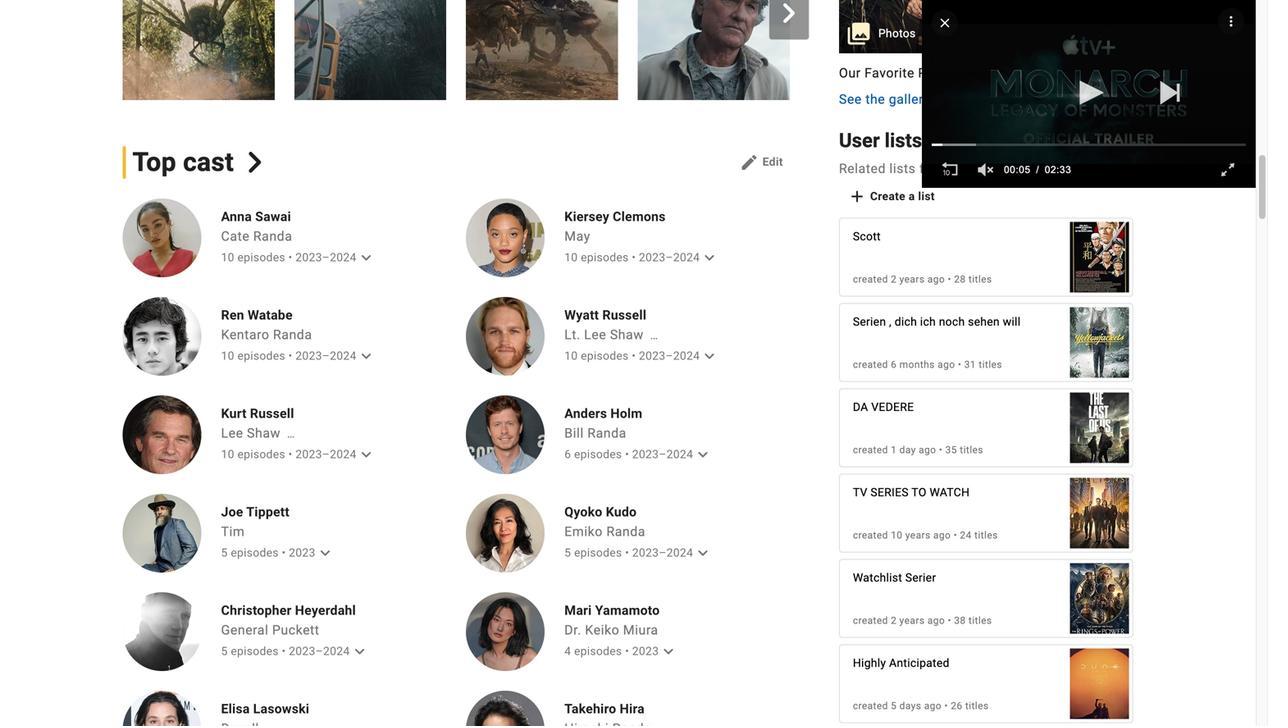 Task type: vqa. For each thing, say whether or not it's contained in the screenshot.


Task type: locate. For each thing, give the bounding box(es) containing it.
arrow image down wyatt russell "link"
[[700, 346, 720, 366]]

chevron right inline image for user lists link
[[930, 133, 946, 148]]

scott
[[853, 230, 881, 243]]

10 down kentaro
[[221, 349, 234, 362]]

created for watchlist
[[853, 615, 888, 627]]

group containing our favorite photos from 2023
[[839, 0, 1133, 109]]

chevron right inline image
[[779, 3, 799, 23], [930, 133, 946, 148], [244, 152, 265, 173]]

…
[[650, 329, 658, 342], [287, 427, 295, 440]]

titles right 24
[[975, 530, 998, 541]]

arrow image down kurt russell link
[[357, 445, 376, 464]]

0 vertical spatial 5 episodes • 2023–2024 button
[[565, 543, 713, 563]]

lasowski
[[253, 701, 309, 717]]

create
[[870, 190, 906, 203]]

• down kentaro randa link
[[288, 349, 292, 362]]

1 horizontal spatial lee
[[584, 327, 606, 342]]

• left '28'
[[948, 274, 952, 285]]

5 down tim
[[221, 546, 228, 559]]

2 horizontal spatial chevron right inline image
[[930, 133, 946, 148]]

5 episodes • 2023–2024 button for randa
[[565, 543, 713, 563]]

… inside wyatt russell lt. lee shaw …
[[650, 329, 658, 342]]

randa down sawai at top left
[[253, 228, 292, 244]]

10 for kurt russell lee shaw …
[[221, 447, 234, 461]]

wyatt russell image
[[466, 297, 545, 376]]

user lists link
[[839, 129, 946, 152]]

5 for emiko randa
[[565, 546, 571, 559]]

1 vertical spatial 6
[[565, 447, 571, 461]]

2 horizontal spatial arrow image
[[700, 346, 720, 366]]

episodes for lee
[[237, 447, 285, 461]]

1 monarch: legacy of monsters (2023) image from the left
[[123, 0, 275, 100]]

2023 right from
[[1002, 65, 1033, 81]]

,
[[889, 315, 892, 329]]

created
[[853, 274, 888, 285], [853, 359, 888, 371], [853, 444, 888, 456], [853, 530, 888, 541], [853, 615, 888, 627], [853, 700, 888, 712]]

created 5 days ago • 26 titles
[[853, 700, 989, 712]]

qyoko kudo emiko randa
[[565, 504, 646, 539]]

chevron right inline image inside user lists link
[[930, 133, 946, 148]]

10 up the watchlist serier
[[891, 530, 903, 541]]

arrow image down "anna sawai" link
[[357, 248, 376, 267]]

2023 for joe tippett tim
[[289, 546, 315, 559]]

see the gallery button
[[839, 89, 931, 109]]

2023 down joe tippett link
[[289, 546, 315, 559]]

tim
[[221, 524, 245, 539]]

randa inside qyoko kudo emiko randa
[[607, 524, 646, 539]]

1 vertical spatial 5 episodes • 2023–2024
[[221, 644, 350, 658]]

group
[[103, 0, 962, 100], [839, 0, 1133, 109]]

2 vertical spatial arrow image
[[659, 641, 679, 661]]

3 created from the top
[[853, 444, 888, 456]]

2023–2024 down puckett
[[289, 644, 350, 658]]

russell up lt. lee shaw link at the top of page
[[602, 307, 647, 323]]

10 episodes • 2023–2024 down kentaro randa link
[[221, 349, 357, 362]]

created for serien
[[853, 359, 888, 371]]

episodes down 'bill randa' link on the left of page
[[574, 447, 622, 461]]

2 group from the left
[[839, 0, 1133, 109]]

elisa
[[221, 701, 250, 717]]

randa for sawai
[[253, 228, 292, 244]]

6 inside button
[[565, 447, 571, 461]]

• down lt. lee shaw link at the top of page
[[632, 349, 636, 362]]

photos
[[878, 27, 916, 40], [918, 65, 962, 81]]

… down kurt russell link
[[287, 427, 295, 440]]

anders holm bill randa
[[565, 406, 643, 441]]

emiko
[[565, 524, 603, 539]]

2023–2024 down qyoko kudo "link"
[[632, 546, 693, 559]]

26
[[951, 700, 963, 712]]

ago left 24
[[934, 530, 951, 541]]

watabe
[[248, 307, 293, 323]]

2023–2024 for ren watabe kentaro randa
[[296, 349, 357, 362]]

10 episodes • 2023–2024 button down wyatt russell "link"
[[565, 346, 720, 366]]

5 episodes • 2023–2024 down emiko randa link at the bottom of page
[[565, 546, 693, 559]]

months
[[900, 359, 935, 371]]

10 episodes • 2023–2024 button down "anna sawai" link
[[221, 248, 376, 267]]

list
[[918, 190, 935, 203]]

2 vertical spatial chevron right inline image
[[244, 152, 265, 173]]

0 horizontal spatial shaw
[[247, 425, 281, 441]]

series
[[871, 486, 909, 499]]

pedro pascal and bella ramsey in the last of us (2023) image
[[1070, 384, 1129, 472]]

created left 1
[[853, 444, 888, 456]]

5 for tim
[[221, 546, 228, 559]]

arrow image down kiersey clemons link
[[700, 248, 720, 267]]

randa down holm
[[588, 425, 627, 441]]

2023–2024 for anna sawai cate randa
[[296, 250, 357, 264]]

created down serien on the top right of the page
[[853, 359, 888, 371]]

ago for vedere
[[919, 444, 936, 456]]

episodes down keiko
[[574, 644, 622, 658]]

randa inside anders holm bill randa
[[588, 425, 627, 441]]

0 horizontal spatial 6
[[565, 447, 571, 461]]

bill
[[565, 425, 584, 441]]

1 horizontal spatial chevron right inline image
[[779, 3, 799, 23]]

5 down general
[[221, 644, 228, 658]]

10 for wyatt russell lt. lee shaw …
[[565, 349, 578, 362]]

4 created from the top
[[853, 530, 888, 541]]

0 vertical spatial chevron right inline image
[[779, 3, 799, 23]]

1 vertical spatial 5 episodes • 2023–2024 button
[[221, 641, 370, 661]]

0 vertical spatial …
[[650, 329, 658, 342]]

0 vertical spatial photos
[[878, 27, 916, 40]]

noch
[[939, 315, 965, 329]]

mari yamamoto link
[[565, 602, 674, 619]]

• down joe tippett link
[[282, 546, 286, 559]]

puckett
[[272, 622, 320, 638]]

1 vertical spatial lee
[[221, 425, 243, 441]]

david costabile, jeffrey demunn, paul giamatti, damian lewis, corey stoll, kelly aucoin, maggie siff, asia kate dillon, and dola rashad in billions (2016) image
[[1070, 470, 1129, 557]]

created up highly
[[853, 615, 888, 627]]

1 vertical spatial arrow image
[[700, 346, 720, 366]]

titles right 38
[[969, 615, 992, 627]]

10 episodes • 2023–2024 button down kiersey clemons link
[[565, 248, 720, 267]]

lists
[[885, 129, 922, 152], [890, 161, 916, 177]]

episodes for tim
[[231, 546, 279, 559]]

our favorite photos from 2023 link
[[839, 63, 1133, 83]]

2023–2024 for christopher heyerdahl general puckett
[[289, 644, 350, 658]]

0 horizontal spatial russell
[[250, 406, 294, 421]]

0 horizontal spatial 5 episodes • 2023–2024 button
[[221, 641, 370, 661]]

5 episodes • 2023–2024 for randa
[[565, 546, 693, 559]]

created up serien on the top right of the page
[[853, 274, 888, 285]]

1 horizontal spatial 5 episodes • 2023–2024 button
[[565, 543, 713, 563]]

episodes down kentaro randa link
[[237, 349, 285, 362]]

10 for anna sawai cate randa
[[221, 250, 234, 264]]

• down kiersey clemons may
[[632, 250, 636, 264]]

1 horizontal spatial 6
[[891, 359, 897, 371]]

6 down bill
[[565, 447, 571, 461]]

dich
[[895, 315, 917, 329]]

serier
[[906, 571, 936, 585]]

ago left '28'
[[928, 274, 945, 285]]

0 horizontal spatial chevron right inline image
[[244, 152, 265, 173]]

shaw down kurt russell link
[[247, 425, 281, 441]]

chevron right inline image inside top cast link
[[244, 152, 265, 173]]

days
[[900, 700, 922, 712]]

2 2 from the top
[[891, 615, 897, 627]]

1 vertical spatial photos
[[918, 65, 962, 81]]

create a list
[[870, 190, 935, 203]]

created left 'days'
[[853, 700, 888, 712]]

38
[[954, 615, 966, 627]]

2023–2024 down "anna sawai" link
[[296, 250, 357, 264]]

1 horizontal spatial 5 episodes • 2023–2024
[[565, 546, 693, 559]]

2023–2024 for wyatt russell lt. lee shaw …
[[639, 349, 700, 362]]

takehiro hira image
[[466, 691, 545, 726]]

takehiro hira
[[565, 701, 645, 717]]

2023–2024 for qyoko kudo emiko randa
[[632, 546, 693, 559]]

randa inside anna sawai cate randa
[[253, 228, 292, 244]]

episodes down general
[[231, 644, 279, 658]]

• left 31
[[958, 359, 962, 371]]

keiko
[[585, 622, 620, 638]]

0 vertical spatial years
[[900, 274, 925, 285]]

ago for serier
[[928, 615, 945, 627]]

5
[[221, 546, 228, 559], [565, 546, 571, 559], [221, 644, 228, 658], [891, 700, 897, 712]]

0 horizontal spatial 5 episodes • 2023–2024
[[221, 644, 350, 658]]

photos link
[[839, 0, 1133, 53]]

arrow image for christopher heyerdahl general puckett
[[350, 641, 370, 661]]

arrow image
[[700, 248, 720, 267], [357, 346, 376, 366], [357, 445, 376, 464], [693, 445, 713, 464], [315, 543, 335, 563], [693, 543, 713, 563], [350, 641, 370, 661]]

• left 38
[[948, 615, 952, 627]]

1 horizontal spatial monarch: legacy of monsters (2023) image
[[294, 0, 446, 100]]

•
[[288, 250, 292, 264], [632, 250, 636, 264], [948, 274, 952, 285], [288, 349, 292, 362], [632, 349, 636, 362], [958, 359, 962, 371], [939, 444, 943, 456], [288, 447, 292, 461], [625, 447, 629, 461], [954, 530, 957, 541], [282, 546, 286, 559], [625, 546, 629, 559], [948, 615, 952, 627], [282, 644, 286, 658], [625, 644, 629, 658], [945, 700, 948, 712]]

anna sawai in monarch: legacy of monsters (2023) image
[[810, 0, 962, 100]]

randa down ren watabe link
[[273, 327, 312, 342]]

mari yamamoto dr. keiko miura
[[565, 603, 660, 638]]

5 episodes • 2023–2024 for puckett
[[221, 644, 350, 658]]

2023 down miura
[[632, 644, 659, 658]]

1 vertical spatial 2023
[[289, 546, 315, 559]]

holm
[[611, 406, 643, 421]]

6 left months
[[891, 359, 897, 371]]

episodes down lee shaw link
[[237, 447, 285, 461]]

0 horizontal spatial arrow image
[[357, 248, 376, 267]]

kiersey clemons image
[[466, 198, 545, 277]]

00:05 timer
[[1004, 152, 1031, 188]]

watchlist serier
[[853, 571, 936, 585]]

… down wyatt russell "link"
[[650, 329, 658, 342]]

10 down the lt.
[[565, 349, 578, 362]]

10 episodes • 2023–2024 button down kurt russell link
[[221, 445, 376, 464]]

2023–2024 down kurt russell link
[[296, 447, 357, 461]]

1 vertical spatial years
[[906, 530, 931, 541]]

russell inside wyatt russell lt. lee shaw …
[[602, 307, 647, 323]]

5 episodes • 2023–2024 button for puckett
[[221, 641, 370, 661]]

5 down the emiko
[[565, 546, 571, 559]]

ago right day
[[919, 444, 936, 456]]

10 episodes • 2023–2024 down cate randa link
[[221, 250, 357, 264]]

• down emiko randa link at the bottom of page
[[625, 546, 629, 559]]

tv series to watch
[[853, 486, 970, 499]]

0 horizontal spatial monarch: legacy of monsters (2023) image
[[123, 0, 275, 100]]

lee right the lt.
[[584, 327, 606, 342]]

1 horizontal spatial arrow image
[[659, 641, 679, 661]]

photos up favorite
[[878, 27, 916, 40]]

titles right 35
[[960, 444, 984, 456]]

10 down may link
[[565, 250, 578, 264]]

titles right '28'
[[969, 274, 992, 285]]

0 vertical spatial 5 episodes • 2023–2024
[[565, 546, 693, 559]]

video autoplay preference image
[[1224, 13, 1239, 29]]

years up dich
[[900, 274, 925, 285]]

photos up gallery
[[918, 65, 962, 81]]

arrow image for ren watabe kentaro randa
[[357, 346, 376, 366]]

6
[[891, 359, 897, 371], [565, 447, 571, 461]]

monarch: legacy of monsters (2023) image
[[123, 0, 275, 100], [294, 0, 446, 100]]

episodes down emiko randa link at the bottom of page
[[574, 546, 622, 559]]

10 episodes • 2023–2024 button for kiersey clemons may
[[565, 248, 720, 267]]

ago left 31
[[938, 359, 955, 371]]

1 horizontal spatial russell
[[602, 307, 647, 323]]

10 down the cate
[[221, 250, 234, 264]]

lee inside kurt russell lee shaw …
[[221, 425, 243, 441]]

0 horizontal spatial lee
[[221, 425, 243, 441]]

kurt russell in monarch: legacy of monsters (2023) image
[[638, 0, 790, 100]]

watch
[[930, 486, 970, 499]]

10 episodes • 2023–2024
[[221, 250, 357, 264], [565, 250, 700, 264], [221, 349, 357, 362], [565, 349, 700, 362], [221, 447, 357, 461]]

2023–2024 down wyatt russell "link"
[[639, 349, 700, 362]]

anders
[[565, 406, 607, 421]]

user
[[839, 129, 880, 152]]

russell up lee shaw link
[[250, 406, 294, 421]]

10 down lee shaw link
[[221, 447, 234, 461]]

episodes down cate randa link
[[237, 250, 285, 264]]

2023–2024 down kiersey clemons link
[[639, 250, 700, 264]]

5 episodes • 2023–2024 button down emiko randa link at the bottom of page
[[565, 543, 713, 563]]

1 horizontal spatial 2023
[[632, 644, 659, 658]]

photos inside group
[[878, 27, 916, 40]]

create a list button
[[839, 182, 948, 211]]

david bowie, takeshi kitano, tom conti, ryuichi sakamoto, and jack thompson in merry christmas mr. lawrence (1983) image
[[1070, 214, 1129, 301]]

1 vertical spatial 2
[[891, 615, 897, 627]]

titles right the 26
[[965, 700, 989, 712]]

ren watabe image
[[123, 297, 201, 376]]

ago for series
[[934, 530, 951, 541]]

lists for user
[[885, 129, 922, 152]]

miura
[[623, 622, 658, 638]]

ago left 38
[[928, 615, 945, 627]]

0 vertical spatial shaw
[[610, 327, 644, 342]]

0 vertical spatial lists
[[885, 129, 922, 152]]

highly anticipated
[[853, 656, 950, 670]]

1 vertical spatial russell
[[250, 406, 294, 421]]

1 vertical spatial …
[[287, 427, 295, 440]]

cast
[[183, 147, 234, 178]]

1 2 from the top
[[891, 274, 897, 285]]

watchlist
[[853, 571, 902, 585]]

ago right 'days'
[[924, 700, 942, 712]]

elisa lasowski image
[[123, 691, 201, 726]]

10 for kiersey clemons may
[[565, 250, 578, 264]]

titles for watchlist serier
[[969, 615, 992, 627]]

10 episodes • 2023–2024 button for ren watabe kentaro randa
[[221, 346, 376, 366]]

0 vertical spatial russell
[[602, 307, 647, 323]]

episodes
[[237, 250, 285, 264], [581, 250, 629, 264], [237, 349, 285, 362], [581, 349, 629, 362], [237, 447, 285, 461], [574, 447, 622, 461], [231, 546, 279, 559], [574, 546, 622, 559], [231, 644, 279, 658], [574, 644, 622, 658]]

0 vertical spatial arrow image
[[357, 248, 376, 267]]

created 10 years ago • 24 titles
[[853, 530, 998, 541]]

anticipated
[[889, 656, 950, 670]]

russell inside kurt russell lee shaw …
[[250, 406, 294, 421]]

0 horizontal spatial 2023
[[289, 546, 315, 559]]

2 created from the top
[[853, 359, 888, 371]]

randa for holm
[[588, 425, 627, 441]]

arrow image up heyerdahl
[[315, 543, 335, 563]]

1 horizontal spatial shaw
[[610, 327, 644, 342]]

0 horizontal spatial …
[[287, 427, 295, 440]]

10 episodes • 2023–2024 down kiersey clemons may
[[565, 250, 700, 264]]

episodes down kiersey clemons may
[[581, 250, 629, 264]]

lists for related
[[890, 161, 916, 177]]

5 created from the top
[[853, 615, 888, 627]]

0 vertical spatial 2023
[[1002, 65, 1033, 81]]

5 episodes • 2023–2024 button down puckett
[[221, 641, 370, 661]]

• left the 26
[[945, 700, 948, 712]]

shaw
[[610, 327, 644, 342], [247, 425, 281, 441]]

shaw down wyatt russell "link"
[[610, 327, 644, 342]]

titles for scott
[[969, 274, 992, 285]]

titles right 31
[[979, 359, 1002, 371]]

lists up the create a list
[[890, 161, 916, 177]]

dr. keiko miura link
[[565, 622, 658, 638]]

0 vertical spatial 2
[[891, 274, 897, 285]]

titles for da vedere
[[960, 444, 984, 456]]

6 created from the top
[[853, 700, 888, 712]]

2023–2024
[[296, 250, 357, 264], [639, 250, 700, 264], [296, 349, 357, 362], [639, 349, 700, 362], [296, 447, 357, 461], [632, 447, 693, 461], [632, 546, 693, 559], [289, 644, 350, 658]]

arrow image down heyerdahl
[[350, 641, 370, 661]]

related lists from imdb users
[[839, 161, 1023, 177]]

serien , dich ich noch sehen will
[[853, 315, 1021, 329]]

0 horizontal spatial photos
[[878, 27, 916, 40]]

arrow image for anna sawai cate randa
[[357, 248, 376, 267]]

da vedere
[[853, 400, 914, 414]]

2 vertical spatial 2023
[[632, 644, 659, 658]]

episodes down tim "link"
[[231, 546, 279, 559]]

2 down the watchlist serier
[[891, 615, 897, 627]]

years up anticipated
[[900, 615, 925, 627]]

episodes down lt. lee shaw link at the top of page
[[581, 349, 629, 362]]

ren watabe link
[[221, 307, 371, 323]]

russell for shaw
[[250, 406, 294, 421]]

1 vertical spatial lists
[[890, 161, 916, 177]]

1 horizontal spatial …
[[650, 329, 658, 342]]

1 vertical spatial shaw
[[247, 425, 281, 441]]

0 vertical spatial lee
[[584, 327, 606, 342]]

qyoko kudo image
[[466, 494, 545, 573]]

favorite
[[865, 65, 915, 81]]

5 inside button
[[221, 546, 228, 559]]

arrow image down yamamoto on the bottom of page
[[659, 641, 679, 661]]

christopher heyerdahl image
[[123, 592, 201, 671]]

arrow image down ren watabe link
[[357, 346, 376, 366]]

2023–2024 for kurt russell lee shaw …
[[296, 447, 357, 461]]

randa down 'kudo'
[[607, 524, 646, 539]]

2 for scott
[[891, 274, 897, 285]]

1 vertical spatial chevron right inline image
[[930, 133, 946, 148]]

randa inside ren watabe kentaro randa
[[273, 327, 312, 342]]

arrow image
[[357, 248, 376, 267], [700, 346, 720, 366], [659, 641, 679, 661]]



Task type: describe. For each thing, give the bounding box(es) containing it.
arrow image for mari yamamoto dr. keiko miura
[[659, 641, 679, 661]]

dr.
[[565, 622, 581, 638]]

anna
[[221, 209, 252, 224]]

from
[[966, 65, 998, 81]]

02:33 timer
[[1031, 152, 1072, 188]]

chevron right inline image for top cast link at the left of the page
[[244, 152, 265, 173]]

kiersey clemons link
[[565, 208, 715, 225]]

kurt russell image
[[123, 395, 201, 474]]

titles for highly anticipated
[[965, 700, 989, 712]]

35
[[946, 444, 957, 456]]

production art image
[[839, 0, 1133, 53]]

created for highly
[[853, 700, 888, 712]]

episodes for may
[[581, 250, 629, 264]]

randa for kudo
[[607, 524, 646, 539]]

episodes for cate
[[237, 250, 285, 264]]

10 episodes • 2023–2024 for may
[[565, 250, 700, 264]]

• left 24
[[954, 530, 957, 541]]

2 vertical spatial years
[[900, 615, 925, 627]]

randa for watabe
[[273, 327, 312, 342]]

wyatt
[[565, 307, 599, 323]]

10 episodes • 2023–2024 button for anna sawai cate randa
[[221, 248, 376, 267]]

… inside kurt russell lee shaw …
[[287, 427, 295, 440]]

years for ,
[[900, 274, 925, 285]]

imdb
[[953, 161, 985, 177]]

christopher
[[221, 603, 292, 618]]

mari
[[565, 603, 592, 618]]

lt. lee shaw link
[[565, 327, 644, 342]]

6 episodes • 2023–2024 button
[[565, 445, 713, 464]]

russell for lee
[[602, 307, 647, 323]]

mari yamamoto image
[[466, 592, 545, 671]]

a
[[909, 190, 915, 203]]

see the gallery
[[839, 91, 931, 107]]

ago for ,
[[938, 359, 955, 371]]

arrow image for kiersey clemons may
[[700, 248, 720, 267]]

may link
[[565, 228, 590, 244]]

4 episodes • 2023
[[565, 644, 659, 658]]

titles for serien , dich ich noch sehen will
[[979, 359, 1002, 371]]

edit button
[[733, 149, 790, 176]]

24
[[960, 530, 972, 541]]

our
[[839, 65, 861, 81]]

cate
[[221, 228, 250, 244]]

kudo
[[606, 504, 637, 520]]

created 2 years ago • 38 titles
[[853, 615, 992, 627]]

5 for general puckett
[[221, 644, 228, 658]]

1 group from the left
[[103, 0, 962, 100]]

created for da
[[853, 444, 888, 456]]

10 episodes • 2023–2024 button for wyatt russell lt. lee shaw …
[[565, 346, 720, 366]]

bill randa link
[[565, 425, 627, 441]]

10 episodes • 2023–2024 for cate randa
[[221, 250, 357, 264]]

edit image
[[740, 153, 759, 172]]

titles for tv series to watch
[[975, 530, 998, 541]]

10 for ren watabe kentaro randa
[[221, 349, 234, 362]]

5 left 'days'
[[891, 700, 897, 712]]

2023–2024 for kiersey clemons may
[[639, 250, 700, 264]]

sehen
[[968, 315, 1000, 329]]

qyoko
[[565, 504, 603, 520]]

user lists
[[839, 129, 922, 152]]

dismiss player image
[[937, 15, 953, 31]]

lee inside wyatt russell lt. lee shaw …
[[584, 327, 606, 342]]

kurt
[[221, 406, 247, 421]]

charles edwards, lloyd owen, sophia nomvete, cynthia addai-robinson, owain arthur, ismael cruz cordova, morfydd clark, robert aramayo, and markella kavenagh in the lord of the rings: the rings of power (2022) image
[[1070, 555, 1129, 642]]

31
[[964, 359, 976, 371]]

christopher heyerdahl link
[[221, 602, 365, 619]]

day
[[900, 444, 916, 456]]

christopher heyerdahl general puckett
[[221, 603, 356, 638]]

photos group
[[839, 0, 1133, 53]]

sawai
[[255, 209, 291, 224]]

2 monarch: legacy of monsters (2023) image from the left
[[294, 0, 446, 100]]

created for tv
[[853, 530, 888, 541]]

may
[[565, 228, 590, 244]]

lt.
[[565, 327, 581, 342]]

5 episodes • 2023 button
[[221, 543, 335, 563]]

elisa lasowski
[[221, 701, 309, 717]]

timothée chalamet and zendaya in dune: part two (2024) image
[[1070, 640, 1129, 726]]

from
[[920, 161, 949, 177]]

• down 'bill randa' link on the left of page
[[625, 447, 629, 461]]

tv
[[853, 486, 868, 499]]

kentaro
[[221, 327, 269, 342]]

joe tippett image
[[123, 494, 201, 573]]

tippett
[[246, 504, 290, 520]]

episodes for lt.
[[581, 349, 629, 362]]

02:33
[[1045, 164, 1072, 175]]

kiersey
[[565, 209, 609, 224]]

episodes for general
[[231, 644, 279, 658]]

episodes for emiko
[[574, 546, 622, 559]]

1 created from the top
[[853, 274, 888, 285]]

kentaro randa link
[[221, 327, 312, 342]]

shaw inside wyatt russell lt. lee shaw …
[[610, 327, 644, 342]]

joe tippett link
[[221, 504, 330, 520]]

general puckett link
[[221, 622, 320, 638]]

arrow image for wyatt russell lt. lee shaw …
[[700, 346, 720, 366]]

arrow image for joe tippett tim
[[315, 543, 335, 563]]

• left 35
[[939, 444, 943, 456]]

see
[[839, 91, 862, 107]]

anders holm link
[[565, 405, 708, 422]]

1 horizontal spatial photos
[[918, 65, 962, 81]]

episodes for dr.
[[574, 644, 622, 658]]

0 vertical spatial 6
[[891, 359, 897, 371]]

kurt russell link
[[221, 405, 371, 422]]

yellowjackets (2021) image
[[1070, 299, 1129, 386]]

joe
[[221, 504, 243, 520]]

john goodman in monarch: legacy of monsters (2023) image
[[466, 0, 618, 100]]

• down kurt russell link
[[288, 447, 292, 461]]

created 6 months ago • 31 titles
[[853, 359, 1002, 371]]

takehiro
[[565, 701, 616, 717]]

10 episodes • 2023–2024 for kentaro randa
[[221, 349, 357, 362]]

episodes for bill
[[574, 447, 622, 461]]

arrow image for anders holm bill randa
[[693, 445, 713, 464]]

arrow image for qyoko kudo emiko randa
[[693, 543, 713, 563]]

episodes for kentaro
[[237, 349, 285, 362]]

related
[[839, 161, 886, 177]]

shaw inside kurt russell lee shaw …
[[247, 425, 281, 441]]

1
[[891, 444, 897, 456]]

tim link
[[221, 524, 245, 539]]

anna sawai cate randa
[[221, 209, 292, 244]]

4
[[565, 644, 571, 658]]

unmute button group
[[968, 152, 1004, 188]]

yamamoto
[[595, 603, 660, 618]]

will
[[1003, 315, 1021, 329]]

top cast
[[132, 147, 234, 178]]

years for serier
[[906, 530, 931, 541]]

emiko randa link
[[565, 524, 646, 539]]

edit
[[763, 155, 783, 169]]

lee shaw link
[[221, 425, 281, 441]]

2023–2024 for anders holm bill randa
[[632, 447, 693, 461]]

da
[[853, 400, 868, 414]]

• down miura
[[625, 644, 629, 658]]

2023 for mari yamamoto dr. keiko miura
[[632, 644, 659, 658]]

clemons
[[613, 209, 666, 224]]

28
[[954, 274, 966, 285]]

kiersey clemons may
[[565, 209, 666, 244]]

2 for watchlist serier
[[891, 615, 897, 627]]

2 horizontal spatial 2023
[[1002, 65, 1033, 81]]

add image
[[847, 187, 867, 206]]

ago for anticipated
[[924, 700, 942, 712]]

• down cate randa link
[[288, 250, 292, 264]]

anna sawai image
[[123, 198, 201, 277]]

gallery
[[889, 91, 931, 107]]

the
[[866, 91, 885, 107]]

4 episodes • 2023 button
[[565, 641, 679, 661]]

ren watabe kentaro randa
[[221, 307, 312, 342]]

general
[[221, 622, 269, 638]]

10 episodes • 2023–2024 down kurt russell link
[[221, 447, 357, 461]]

arrow image for kurt russell lee shaw …
[[357, 445, 376, 464]]

cate randa link
[[221, 228, 292, 244]]

anders holm image
[[466, 395, 545, 474]]

elisa lasowski link
[[221, 701, 330, 717]]

• down puckett
[[282, 644, 286, 658]]

created 1 day ago • 35 titles
[[853, 444, 984, 456]]

10 episodes • 2023–2024 button for kurt russell lee shaw …
[[221, 445, 376, 464]]

wyatt russell link
[[565, 307, 715, 323]]

10 episodes • 2023–2024 down lt. lee shaw link at the top of page
[[565, 349, 700, 362]]



